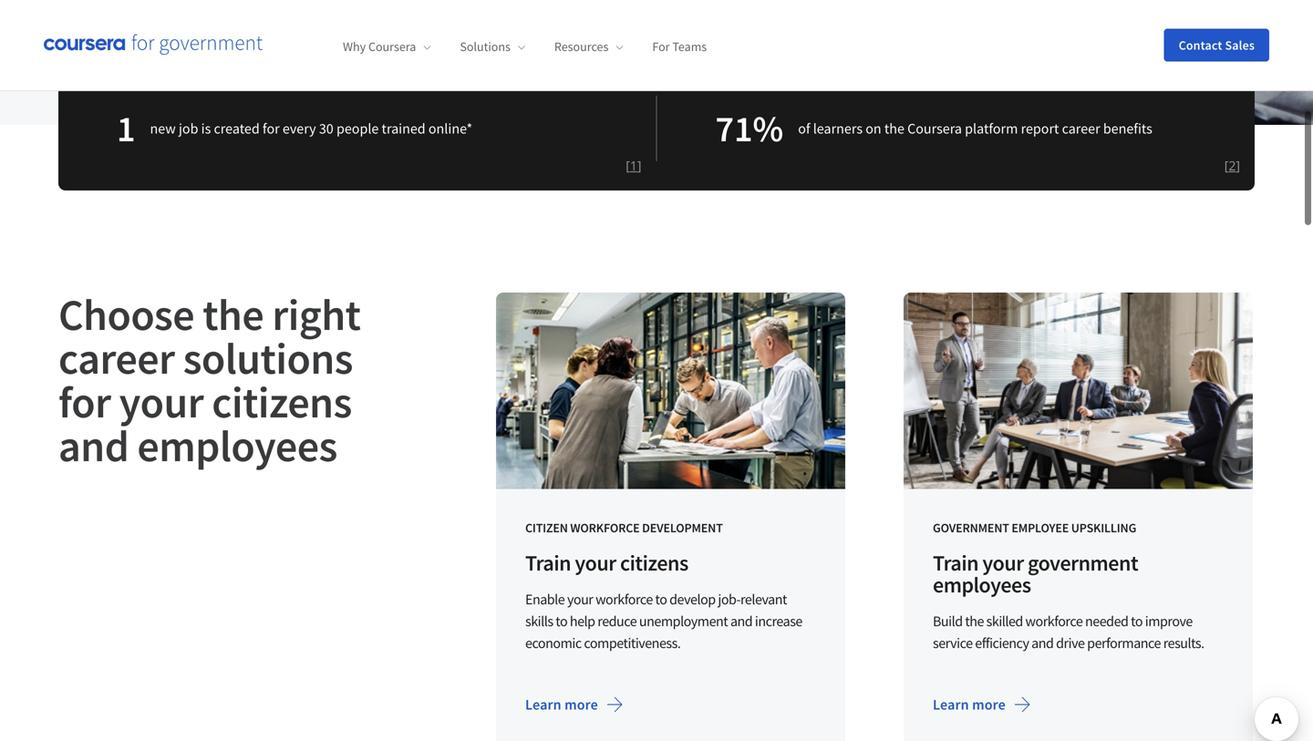 Task type: vqa. For each thing, say whether or not it's contained in the screenshot.
Resume review Improve your resume and LinkedIn with personalized feedback at bottom
no



Task type: locate. For each thing, give the bounding box(es) containing it.
]
[[638, 157, 642, 174], [1237, 157, 1241, 174]]

1 learn more from the left
[[526, 696, 599, 714]]

0 horizontal spatial [
[[626, 157, 630, 174]]

your inside enable your workforce to develop job-relevant skills to help reduce unemployment and increase economic competitiveness.
[[568, 591, 593, 609]]

2 learn more link from the left
[[919, 683, 1047, 727]]

train inside train your government employees
[[933, 550, 979, 577]]

enable your workforce to develop job-relevant skills to help reduce unemployment and increase economic competitiveness.
[[526, 591, 803, 653]]

and inside choose the right career solutions for your citizens and employees
[[58, 419, 129, 474]]

1 horizontal spatial learn
[[933, 696, 970, 714]]

learn more link down economic
[[511, 683, 639, 727]]

increase
[[755, 613, 803, 631]]

1 horizontal spatial more
[[973, 696, 1006, 714]]

0 horizontal spatial ]
[[638, 157, 642, 174]]

build
[[933, 613, 963, 631]]

1 vertical spatial for
[[58, 375, 111, 430]]

2 horizontal spatial and
[[1032, 635, 1054, 653]]

workforce up the drive
[[1026, 613, 1083, 631]]

1 horizontal spatial ]
[[1237, 157, 1241, 174]]

competitiveness.
[[584, 635, 681, 653]]

0 horizontal spatial more
[[565, 696, 599, 714]]

1 horizontal spatial train
[[933, 550, 979, 577]]

employees inside choose the right career solutions for your citizens and employees
[[137, 419, 337, 474]]

1 vertical spatial workforce
[[1026, 613, 1083, 631]]

0 horizontal spatial and
[[58, 419, 129, 474]]

0 vertical spatial the
[[885, 120, 905, 138]]

employee
[[1012, 520, 1069, 536]]

to
[[656, 591, 667, 609], [556, 613, 568, 631], [1132, 613, 1143, 631]]

resources link
[[555, 39, 624, 55]]

workforce inside "build the skilled workforce  needed to improve service efficiency and drive performance results."
[[1026, 613, 1083, 631]]

citizens
[[212, 375, 352, 430], [620, 550, 689, 577]]

service
[[933, 635, 973, 653]]

more for train your government employees
[[973, 696, 1006, 714]]

1 learn from the left
[[526, 696, 562, 714]]

the
[[885, 120, 905, 138], [203, 287, 264, 342], [966, 613, 984, 631]]

learn more link down 'efficiency' on the right of page
[[919, 683, 1047, 727]]

the left right
[[203, 287, 264, 342]]

0 horizontal spatial train
[[526, 550, 571, 577]]

workforce up reduce on the bottom left
[[596, 591, 653, 609]]

0 horizontal spatial learn more
[[526, 696, 599, 714]]

2
[[1229, 157, 1237, 174]]

workforce inside enable your workforce to develop job-relevant skills to help reduce unemployment and increase economic competitiveness.
[[596, 591, 653, 609]]

1 vertical spatial coursera
[[908, 120, 963, 138]]

enable
[[526, 591, 565, 609]]

1 horizontal spatial employees
[[933, 572, 1032, 599]]

more
[[565, 696, 599, 714], [973, 696, 1006, 714]]

0 horizontal spatial employees
[[137, 419, 337, 474]]

] for 1
[[638, 157, 642, 174]]

1 vertical spatial citizens
[[620, 550, 689, 577]]

why
[[343, 39, 366, 55]]

citizen
[[526, 520, 568, 536]]

for teams link
[[653, 39, 707, 55]]

online*
[[429, 120, 473, 138]]

career inside choose the right career solutions for your citizens and employees
[[58, 331, 175, 386]]

0 vertical spatial career
[[1063, 120, 1101, 138]]

2 vertical spatial the
[[966, 613, 984, 631]]

learn more down service
[[933, 696, 1006, 714]]

0 horizontal spatial career
[[58, 331, 175, 386]]

1 horizontal spatial learn more
[[933, 696, 1006, 714]]

drive
[[1057, 635, 1085, 653]]

1 horizontal spatial to
[[656, 591, 667, 609]]

economic
[[526, 635, 582, 653]]

platform
[[966, 120, 1019, 138]]

0 horizontal spatial coursera
[[369, 39, 416, 55]]

1 vertical spatial career
[[58, 331, 175, 386]]

1 horizontal spatial learn more link
[[919, 683, 1047, 727]]

new
[[150, 120, 176, 138]]

1 horizontal spatial citizens
[[620, 550, 689, 577]]

0 vertical spatial coursera
[[369, 39, 416, 55]]

0 horizontal spatial for
[[58, 375, 111, 430]]

coursera left platform
[[908, 120, 963, 138]]

learn
[[526, 696, 562, 714], [933, 696, 970, 714]]

0 horizontal spatial to
[[556, 613, 568, 631]]

improve
[[1146, 613, 1193, 631]]

learn more link
[[511, 683, 639, 727], [919, 683, 1047, 727]]

0 horizontal spatial 1
[[117, 105, 136, 151]]

contact sales button
[[1165, 29, 1270, 62]]

0 horizontal spatial citizens
[[212, 375, 352, 430]]

1 vertical spatial and
[[731, 613, 753, 631]]

1 learn more link from the left
[[511, 683, 639, 727]]

2 train from the left
[[933, 550, 979, 577]]

learn more
[[526, 696, 599, 714], [933, 696, 1006, 714]]

the for build the skilled workforce  needed to improve service efficiency and drive performance results.
[[966, 613, 984, 631]]

0 vertical spatial workforce
[[596, 591, 653, 609]]

2 learn more from the left
[[933, 696, 1006, 714]]

build the skilled workforce  needed to improve service efficiency and drive performance results.
[[933, 613, 1205, 653]]

train down citizen
[[526, 550, 571, 577]]

learn more down economic
[[526, 696, 599, 714]]

the right on
[[885, 120, 905, 138]]

government employee upskilling
[[933, 520, 1137, 536]]

train
[[526, 550, 571, 577], [933, 550, 979, 577]]

more down 'efficiency' on the right of page
[[973, 696, 1006, 714]]

help
[[570, 613, 595, 631]]

of learners on the coursera platform report career benefits
[[799, 120, 1153, 138]]

2 horizontal spatial to
[[1132, 613, 1143, 631]]

1 horizontal spatial [
[[1225, 157, 1229, 174]]

learn down service
[[933, 696, 970, 714]]

learn down economic
[[526, 696, 562, 714]]

teams
[[673, 39, 707, 55]]

government
[[1028, 550, 1139, 577]]

upskilling
[[1072, 520, 1137, 536]]

to inside "build the skilled workforce  needed to improve service efficiency and drive performance results."
[[1132, 613, 1143, 631]]

career
[[1063, 120, 1101, 138], [58, 331, 175, 386]]

employees
[[137, 419, 337, 474], [933, 572, 1032, 599]]

and inside enable your workforce to develop job-relevant skills to help reduce unemployment and increase economic competitiveness.
[[731, 613, 753, 631]]

1 vertical spatial the
[[203, 287, 264, 342]]

[ 2 ]
[[1225, 157, 1241, 174]]

1 vertical spatial 1
[[630, 157, 638, 174]]

employees inside train your government employees
[[933, 572, 1032, 599]]

2 [ from the left
[[1225, 157, 1229, 174]]

1 more from the left
[[565, 696, 599, 714]]

train down government
[[933, 550, 979, 577]]

workforce
[[571, 520, 640, 536]]

1 train from the left
[[526, 550, 571, 577]]

contact sales
[[1179, 37, 1256, 53]]

2 more from the left
[[973, 696, 1006, 714]]

1 ] from the left
[[638, 157, 642, 174]]

0 horizontal spatial learn
[[526, 696, 562, 714]]

0 vertical spatial employees
[[137, 419, 337, 474]]

to left help on the bottom of the page
[[556, 613, 568, 631]]

1 horizontal spatial and
[[731, 613, 753, 631]]

1 horizontal spatial workforce
[[1026, 613, 1083, 631]]

develop
[[670, 591, 716, 609]]

learn more link for train your government employees
[[919, 683, 1047, 727]]

more for train your citizens
[[565, 696, 599, 714]]

the inside "build the skilled workforce  needed to improve service efficiency and drive performance results."
[[966, 613, 984, 631]]

efficiency
[[976, 635, 1030, 653]]

learn more for train your citizens
[[526, 696, 599, 714]]

your for train your government employees
[[983, 550, 1024, 577]]

the inside choose the right career solutions for your citizens and employees
[[203, 287, 264, 342]]

1 vertical spatial employees
[[933, 572, 1032, 599]]

0 horizontal spatial workforce
[[596, 591, 653, 609]]

0 vertical spatial citizens
[[212, 375, 352, 430]]

0 horizontal spatial the
[[203, 287, 264, 342]]

1 horizontal spatial for
[[263, 120, 280, 138]]

1 horizontal spatial career
[[1063, 120, 1101, 138]]

2 horizontal spatial the
[[966, 613, 984, 631]]

learners
[[814, 120, 863, 138]]

for
[[263, 120, 280, 138], [58, 375, 111, 430]]

development
[[643, 520, 723, 536]]

coursera right why in the top of the page
[[369, 39, 416, 55]]

the right build
[[966, 613, 984, 631]]

1 [ from the left
[[626, 157, 630, 174]]

to up unemployment
[[656, 591, 667, 609]]

2 ] from the left
[[1237, 157, 1241, 174]]

workforce
[[596, 591, 653, 609], [1026, 613, 1083, 631]]

why coursera link
[[343, 39, 431, 55]]

job
[[179, 120, 198, 138]]

your
[[119, 375, 204, 430], [575, 550, 617, 577], [983, 550, 1024, 577], [568, 591, 593, 609]]

coursera
[[369, 39, 416, 55], [908, 120, 963, 138]]

your for enable your workforce to develop job-relevant skills to help reduce unemployment and increase economic competitiveness.
[[568, 591, 593, 609]]

2 vertical spatial and
[[1032, 635, 1054, 653]]

solutions
[[460, 39, 511, 55]]

[
[[626, 157, 630, 174], [1225, 157, 1229, 174]]

more down economic
[[565, 696, 599, 714]]

benefits
[[1104, 120, 1153, 138]]

choose the right career solutions for your citizens and employees
[[58, 287, 361, 474]]

to up performance
[[1132, 613, 1143, 631]]

1
[[117, 105, 136, 151], [630, 157, 638, 174]]

0 horizontal spatial learn more link
[[511, 683, 639, 727]]

and
[[58, 419, 129, 474], [731, 613, 753, 631], [1032, 635, 1054, 653]]

2 learn from the left
[[933, 696, 970, 714]]

learn for train your citizens
[[526, 696, 562, 714]]

0 vertical spatial and
[[58, 419, 129, 474]]

your inside train your government employees
[[983, 550, 1024, 577]]

[ for 71%
[[1225, 157, 1229, 174]]



Task type: describe. For each thing, give the bounding box(es) containing it.
learn more link for train your citizens
[[511, 683, 639, 727]]

unemployment
[[640, 613, 728, 631]]

on
[[866, 120, 882, 138]]

your inside choose the right career solutions for your citizens and employees
[[119, 375, 204, 430]]

report
[[1022, 120, 1060, 138]]

[ 1 ]
[[626, 157, 642, 174]]

train your citizens
[[526, 550, 689, 577]]

0 vertical spatial 1
[[117, 105, 136, 151]]

trained
[[382, 120, 426, 138]]

[ for 1
[[626, 157, 630, 174]]

why coursera
[[343, 39, 416, 55]]

your for train your citizens
[[575, 550, 617, 577]]

results.
[[1164, 635, 1205, 653]]

citizen workforce development
[[526, 520, 723, 536]]

is
[[201, 120, 211, 138]]

train your public employees image
[[904, 293, 1254, 489]]

contact
[[1179, 37, 1223, 53]]

] for 71%
[[1237, 157, 1241, 174]]

relevant
[[741, 591, 787, 609]]

created
[[214, 120, 260, 138]]

1 horizontal spatial 1
[[630, 157, 638, 174]]

right
[[272, 287, 361, 342]]

job-
[[718, 591, 741, 609]]

skills
[[526, 613, 553, 631]]

train your citizens image
[[496, 293, 846, 489]]

solutions
[[183, 331, 353, 386]]

1 horizontal spatial coursera
[[908, 120, 963, 138]]

skilled
[[987, 613, 1024, 631]]

learn more for train your government employees
[[933, 696, 1006, 714]]

solutions link
[[460, 39, 525, 55]]

for teams
[[653, 39, 707, 55]]

1 horizontal spatial the
[[885, 120, 905, 138]]

sales
[[1226, 37, 1256, 53]]

reduce
[[598, 613, 637, 631]]

train your government employees
[[933, 550, 1139, 599]]

coursera for government image
[[44, 34, 263, 56]]

train for train your citizens
[[526, 550, 571, 577]]

the for choose the right career solutions for your citizens and employees
[[203, 287, 264, 342]]

performance
[[1088, 635, 1162, 653]]

needed
[[1086, 613, 1129, 631]]

of
[[799, 120, 811, 138]]

people
[[337, 120, 379, 138]]

train for train your government employees
[[933, 550, 979, 577]]

for
[[653, 39, 670, 55]]

government
[[933, 520, 1010, 536]]

for inside choose the right career solutions for your citizens and employees
[[58, 375, 111, 430]]

0 vertical spatial for
[[263, 120, 280, 138]]

resources
[[555, 39, 609, 55]]

30
[[319, 120, 334, 138]]

71%
[[716, 105, 784, 151]]

every
[[283, 120, 316, 138]]

choose
[[58, 287, 194, 342]]

and inside "build the skilled workforce  needed to improve service efficiency and drive performance results."
[[1032, 635, 1054, 653]]

new job is created for every 30 people trained online*
[[150, 120, 473, 138]]

learn for train your government employees
[[933, 696, 970, 714]]

citizens inside choose the right career solutions for your citizens and employees
[[212, 375, 352, 430]]



